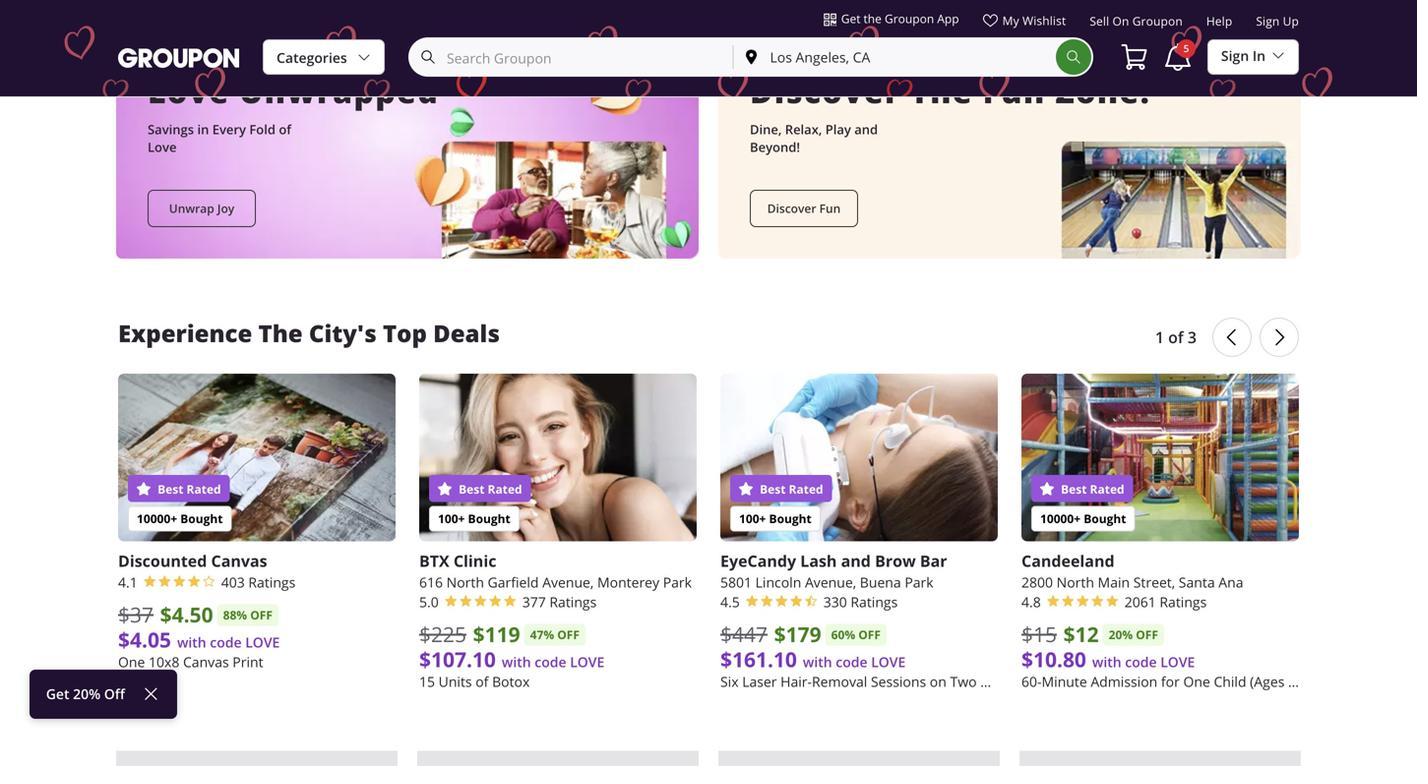 Task type: vqa. For each thing, say whether or not it's contained in the screenshot.
One-
no



Task type: describe. For each thing, give the bounding box(es) containing it.
get the groupon app
[[841, 11, 959, 27]]

$15 $12 20% off $10.80 with code love 60-minute admission for one child (ages 1-17); valid only mon
[[1022, 620, 1417, 691]]

street,
[[1134, 574, 1175, 592]]

fun inside discover the fun zone! dine, relax, play and beyond!
[[983, 70, 1046, 112]]

north inside candeeland 2800 north main street, santa ana
[[1057, 574, 1094, 592]]

best for $107.10
[[459, 481, 485, 498]]

groupon for on
[[1133, 13, 1183, 29]]

the for discover
[[910, 70, 973, 112]]

with for $4.50
[[177, 634, 206, 652]]

rated for $107.10
[[488, 481, 522, 498]]

discover the fun zone! image
[[667, 22, 1301, 259]]

100+ for $179
[[739, 511, 766, 527]]

print
[[233, 653, 263, 672]]

my
[[1003, 13, 1019, 29]]

377
[[522, 593, 546, 612]]

0 horizontal spatial fun
[[820, 201, 841, 216]]

avenue, inside eyecandy lash and brow bar 5801 lincoln avenue, buena park
[[805, 574, 856, 592]]

sell
[[1090, 13, 1109, 29]]

love for $119
[[570, 653, 605, 672]]

two
[[950, 673, 977, 691]]

eyecandy lash and brow bar 5801 lincoln avenue, buena park
[[720, 550, 947, 592]]

btx
[[419, 550, 450, 572]]

with for $179
[[803, 653, 832, 672]]

$10.80
[[1022, 645, 1087, 674]]

sign in button
[[1208, 38, 1299, 75]]

get the groupon app button
[[824, 10, 959, 28]]

candeeland 2800 north main street, santa ana
[[1022, 550, 1244, 592]]

clinic
[[454, 550, 496, 572]]

candeeland
[[1022, 550, 1115, 572]]

sign up link
[[1256, 13, 1299, 36]]

up
[[1283, 13, 1299, 29]]

code for $119
[[535, 653, 566, 672]]

monterey
[[597, 574, 660, 592]]

$4.05
[[118, 626, 171, 654]]

the for experience
[[258, 317, 303, 349]]

code for $4.50
[[210, 634, 242, 652]]

one inside $37 $4.50 88% off $4.05 with code love one 10x8 canvas print
[[118, 653, 145, 672]]

relax,
[[785, 121, 822, 138]]

experience the city's top deals
[[118, 317, 500, 349]]

1 vertical spatial 20%
[[73, 686, 101, 704]]

(ages
[[1250, 673, 1285, 691]]

in
[[197, 121, 209, 138]]

mon
[[1396, 673, 1417, 691]]

botox
[[492, 673, 530, 691]]

$161.10
[[720, 645, 797, 674]]

10000+ bought for discounted canvas
[[137, 511, 223, 527]]

$225
[[419, 621, 467, 648]]

5 button
[[1162, 39, 1196, 75]]

brow
[[875, 550, 916, 572]]

on inside $447 $179 60% off $161.10 with code love six laser hair-removal sessions on two small areas
[[930, 673, 947, 691]]

laser
[[742, 673, 777, 691]]

city's
[[309, 317, 377, 349]]

minute
[[1042, 673, 1087, 691]]

4.8
[[1022, 593, 1041, 612]]

10x8
[[149, 653, 179, 672]]

best rated for $161.10
[[757, 481, 823, 498]]

unwrapped
[[239, 70, 439, 112]]

main
[[1098, 574, 1130, 592]]

0 vertical spatial canvas
[[211, 550, 267, 572]]

10000+ for discounted canvas
[[137, 511, 177, 527]]

$447 $179 60% off $161.10 with code love six laser hair-removal sessions on two small areas
[[720, 620, 1055, 691]]

$107.10
[[419, 645, 496, 674]]

Los Angeles, CA search field
[[734, 39, 1056, 75]]

lincoln
[[756, 574, 801, 592]]

buena
[[860, 574, 901, 592]]

play
[[826, 121, 851, 138]]

santa
[[1179, 574, 1215, 592]]

hair-
[[781, 673, 812, 691]]

experience
[[118, 317, 252, 349]]

ratings for $161.10
[[851, 593, 898, 612]]

units
[[439, 673, 472, 691]]

5 unread items element
[[1177, 39, 1196, 58]]

of inside $225 $119 47% off $107.10 with code love 15 units of botox
[[476, 673, 489, 691]]

groupon image
[[118, 47, 239, 69]]

six
[[720, 673, 739, 691]]

2 horizontal spatial of
[[1168, 327, 1184, 348]]

top
[[383, 317, 427, 349]]

4.1
[[118, 574, 138, 592]]

2061 ratings
[[1125, 593, 1207, 612]]

60%
[[831, 627, 855, 643]]

love unwrapped image
[[65, 22, 699, 259]]

get for get the groupon app
[[841, 11, 861, 27]]

avenue, inside btx clinic 616 north garfield avenue, monterey park
[[542, 574, 594, 592]]

child
[[1214, 673, 1247, 691]]

$37
[[118, 601, 154, 629]]

get 20% off
[[46, 686, 125, 704]]

with for $12
[[1092, 653, 1122, 672]]

north inside btx clinic 616 north garfield avenue, monterey park
[[447, 574, 484, 592]]

off
[[104, 686, 125, 704]]

ratings right '403'
[[248, 574, 296, 592]]

$4.50
[[160, 601, 213, 629]]

deals
[[433, 317, 500, 349]]

discover for fun
[[767, 201, 816, 216]]

unwrap
[[169, 201, 214, 216]]

bought for $161.10
[[769, 511, 812, 527]]

$225 $119 47% off $107.10 with code love 15 units of botox
[[419, 620, 605, 691]]

code for $12
[[1125, 653, 1157, 672]]

lash
[[800, 550, 837, 572]]

eyecandy
[[720, 550, 796, 572]]

unwrap joy
[[169, 201, 234, 216]]

sign up
[[1256, 13, 1299, 29]]

10000+ for candeeland
[[1040, 511, 1081, 527]]

0 vertical spatial on
[[1113, 13, 1129, 29]]

btx clinic 616 north garfield avenue, monterey park
[[419, 550, 692, 592]]

app
[[937, 11, 959, 27]]

1 best rated from the left
[[155, 481, 221, 498]]

with for $119
[[502, 653, 531, 672]]

discounted canvas
[[118, 550, 267, 572]]

love for $12
[[1161, 653, 1195, 672]]

100+ bought for $119
[[438, 511, 511, 527]]

search image
[[1066, 49, 1082, 65]]

help
[[1207, 13, 1233, 29]]



Task type: locate. For each thing, give the bounding box(es) containing it.
1 vertical spatial and
[[841, 550, 871, 572]]

100+ up eyecandy
[[739, 511, 766, 527]]

and inside discover the fun zone! dine, relax, play and beyond!
[[855, 121, 878, 138]]

admission
[[1091, 673, 1158, 691]]

love for $4.50
[[245, 634, 280, 652]]

canvas up '403'
[[211, 550, 267, 572]]

code up admission
[[1125, 653, 1157, 672]]

1 horizontal spatial sign
[[1256, 13, 1280, 29]]

0 horizontal spatial north
[[447, 574, 484, 592]]

groupon right 'the'
[[885, 11, 934, 27]]

10000+ up candeeland
[[1040, 511, 1081, 527]]

1 100+ bought from the left
[[438, 511, 511, 527]]

code inside $447 $179 60% off $161.10 with code love six laser hair-removal sessions on two small areas
[[836, 653, 868, 672]]

sign inside button
[[1221, 47, 1249, 65]]

love inside $225 $119 47% off $107.10 with code love 15 units of botox
[[570, 653, 605, 672]]

areas
[[1019, 673, 1055, 691]]

only
[[1363, 673, 1392, 691]]

bar
[[920, 550, 947, 572]]

1 horizontal spatial fun
[[983, 70, 1046, 112]]

with inside $225 $119 47% off $107.10 with code love 15 units of botox
[[502, 653, 531, 672]]

best for $161.10
[[760, 481, 786, 498]]

sign left up
[[1256, 13, 1280, 29]]

4 best from the left
[[1061, 481, 1087, 498]]

with down the $4.50
[[177, 634, 206, 652]]

2 bought from the left
[[468, 511, 511, 527]]

rated for $10.80
[[1090, 481, 1125, 498]]

love down savings
[[148, 139, 177, 156]]

1 horizontal spatial groupon
[[1133, 13, 1183, 29]]

and inside eyecandy lash and brow bar 5801 lincoln avenue, buena park
[[841, 550, 871, 572]]

dine,
[[750, 121, 782, 138]]

bought up candeeland
[[1084, 511, 1126, 527]]

with inside $37 $4.50 88% off $4.05 with code love one 10x8 canvas print
[[177, 634, 206, 652]]

0 vertical spatial fun
[[983, 70, 1046, 112]]

0 horizontal spatial of
[[279, 121, 291, 138]]

code down 47%
[[535, 653, 566, 672]]

removal
[[812, 673, 867, 691]]

2 10000+ from the left
[[1040, 511, 1081, 527]]

love inside $37 $4.50 88% off $4.05 with code love one 10x8 canvas print
[[245, 634, 280, 652]]

love up "for"
[[1161, 653, 1195, 672]]

discover for the
[[750, 70, 901, 112]]

0 horizontal spatial the
[[258, 317, 303, 349]]

park inside btx clinic 616 north garfield avenue, monterey park
[[663, 574, 692, 592]]

1 best from the left
[[158, 481, 184, 498]]

get inside "button"
[[841, 11, 861, 27]]

ratings for $10.80
[[1160, 593, 1207, 612]]

20% left off
[[73, 686, 101, 704]]

2 100+ from the left
[[739, 511, 766, 527]]

groupon up 5 unread items element
[[1133, 13, 1183, 29]]

5
[[1184, 42, 1189, 55]]

1 horizontal spatial 100+ bought
[[739, 511, 812, 527]]

1 bought from the left
[[180, 511, 223, 527]]

0 vertical spatial the
[[910, 70, 973, 112]]

off right the "88%"
[[250, 607, 273, 624]]

love inside the $15 $12 20% off $10.80 with code love 60-minute admission for one child (ages 1-17); valid only mon
[[1161, 653, 1195, 672]]

330 ratings
[[824, 593, 898, 612]]

love unwrapped savings in every fold of love
[[148, 70, 439, 156]]

get left off
[[46, 686, 69, 704]]

and right play
[[855, 121, 878, 138]]

1 horizontal spatial of
[[476, 673, 489, 691]]

one right "for"
[[1184, 673, 1210, 691]]

rated up discounted canvas
[[187, 481, 221, 498]]

help link
[[1207, 13, 1233, 36]]

code inside the $15 $12 20% off $10.80 with code love 60-minute admission for one child (ages 1-17); valid only mon
[[1125, 653, 1157, 672]]

1 vertical spatial fun
[[820, 201, 841, 216]]

categories
[[277, 49, 347, 67]]

fold
[[249, 121, 276, 138]]

with
[[177, 634, 206, 652], [502, 653, 531, 672], [803, 653, 832, 672], [1092, 653, 1122, 672]]

2 north from the left
[[1057, 574, 1094, 592]]

2 10000+ bought from the left
[[1040, 511, 1126, 527]]

joy
[[217, 201, 234, 216]]

2 best rated from the left
[[456, 481, 522, 498]]

0 vertical spatial 20%
[[1109, 627, 1133, 643]]

1 horizontal spatial 10000+ bought
[[1040, 511, 1126, 527]]

5 button
[[1160, 39, 1196, 75]]

ratings down "santa"
[[1160, 593, 1207, 612]]

1 vertical spatial discover
[[767, 201, 816, 216]]

discover the fun zone! dine, relax, play and beyond!
[[750, 70, 1151, 156]]

with up botox
[[502, 653, 531, 672]]

sign for sign in
[[1221, 47, 1249, 65]]

$12
[[1064, 620, 1099, 649]]

code down the "88%"
[[210, 634, 242, 652]]

rated for $161.10
[[789, 481, 823, 498]]

avenue, up 330
[[805, 574, 856, 592]]

0 horizontal spatial get
[[46, 686, 69, 704]]

0 vertical spatial and
[[855, 121, 878, 138]]

10000+ up discounted
[[137, 511, 177, 527]]

off inside the $15 $12 20% off $10.80 with code love 60-minute admission for one child (ages 1-17); valid only mon
[[1136, 627, 1158, 643]]

100+ bought for $179
[[739, 511, 812, 527]]

bought for $107.10
[[468, 511, 511, 527]]

off for $4.50
[[250, 607, 273, 624]]

sign in
[[1221, 47, 1266, 65]]

sign left in
[[1221, 47, 1249, 65]]

Search Groupon search field
[[408, 37, 1093, 77], [410, 39, 733, 75]]

discover inside discover the fun zone! dine, relax, play and beyond!
[[750, 70, 901, 112]]

love
[[148, 70, 230, 112], [148, 139, 177, 156]]

20% inside the $15 $12 20% off $10.80 with code love 60-minute admission for one child (ages 1-17); valid only mon
[[1109, 627, 1133, 643]]

1 10000+ bought from the left
[[137, 511, 223, 527]]

on left two at the right of page
[[930, 673, 947, 691]]

and up buena at right
[[841, 550, 871, 572]]

1 avenue, from the left
[[542, 574, 594, 592]]

20% down 2061
[[1109, 627, 1133, 643]]

1 vertical spatial of
[[1168, 327, 1184, 348]]

0 horizontal spatial sign
[[1221, 47, 1249, 65]]

100+ bought
[[438, 511, 511, 527], [739, 511, 812, 527]]

categories button
[[263, 39, 385, 76]]

sell on groupon link
[[1090, 13, 1183, 36]]

10000+ bought for candeeland
[[1040, 511, 1126, 527]]

bought up discounted canvas
[[180, 511, 223, 527]]

love down "377 ratings"
[[570, 653, 605, 672]]

1 horizontal spatial on
[[1113, 13, 1129, 29]]

rated
[[187, 481, 221, 498], [488, 481, 522, 498], [789, 481, 823, 498], [1090, 481, 1125, 498]]

park down bar
[[905, 574, 934, 592]]

garfield
[[488, 574, 539, 592]]

4 rated from the left
[[1090, 481, 1125, 498]]

north down candeeland
[[1057, 574, 1094, 592]]

best rated up discounted canvas
[[155, 481, 221, 498]]

one inside the $15 $12 20% off $10.80 with code love 60-minute admission for one child (ages 1-17); valid only mon
[[1184, 673, 1210, 691]]

bought up lash
[[769, 511, 812, 527]]

off for $12
[[1136, 627, 1158, 643]]

avenue,
[[542, 574, 594, 592], [805, 574, 856, 592]]

0 horizontal spatial 10000+ bought
[[137, 511, 223, 527]]

and
[[855, 121, 878, 138], [841, 550, 871, 572]]

60-
[[1022, 673, 1042, 691]]

1 horizontal spatial 10000+
[[1040, 511, 1081, 527]]

of inside love unwrapped savings in every fold of love
[[279, 121, 291, 138]]

my wishlist
[[1003, 13, 1066, 29]]

2800
[[1022, 574, 1053, 592]]

3 best rated from the left
[[757, 481, 823, 498]]

love for $179
[[871, 653, 906, 672]]

code inside $37 $4.50 88% off $4.05 with code love one 10x8 canvas print
[[210, 634, 242, 652]]

discounted
[[118, 550, 207, 572]]

0 horizontal spatial 100+ bought
[[438, 511, 511, 527]]

canvas inside $37 $4.50 88% off $4.05 with code love one 10x8 canvas print
[[183, 653, 229, 672]]

0 vertical spatial of
[[279, 121, 291, 138]]

616
[[419, 574, 443, 592]]

100+ up btx
[[438, 511, 465, 527]]

love up print in the bottom of the page
[[245, 634, 280, 652]]

off inside $37 $4.50 88% off $4.05 with code love one 10x8 canvas print
[[250, 607, 273, 624]]

0 horizontal spatial avenue,
[[542, 574, 594, 592]]

3 rated from the left
[[789, 481, 823, 498]]

1 horizontal spatial one
[[1184, 673, 1210, 691]]

with inside the $15 $12 20% off $10.80 with code love 60-minute admission for one child (ages 1-17); valid only mon
[[1092, 653, 1122, 672]]

ratings down btx clinic 616 north garfield avenue, monterey park
[[550, 593, 597, 612]]

0 vertical spatial sign
[[1256, 13, 1280, 29]]

get left 'the'
[[841, 11, 861, 27]]

sessions
[[871, 673, 926, 691]]

best rated for $107.10
[[456, 481, 522, 498]]

0 horizontal spatial park
[[663, 574, 692, 592]]

love up sessions
[[871, 653, 906, 672]]

get for get 20% off
[[46, 686, 69, 704]]

1 vertical spatial canvas
[[183, 653, 229, 672]]

100+ bought up the clinic
[[438, 511, 511, 527]]

best up candeeland
[[1061, 481, 1087, 498]]

code
[[210, 634, 242, 652], [535, 653, 566, 672], [836, 653, 868, 672], [1125, 653, 1157, 672]]

groupon inside "button"
[[885, 11, 934, 27]]

1
[[1155, 327, 1164, 348]]

with up admission
[[1092, 653, 1122, 672]]

zone!
[[1055, 70, 1151, 112]]

1 horizontal spatial park
[[905, 574, 934, 592]]

1 10000+ from the left
[[137, 511, 177, 527]]

fun down my wishlist link
[[983, 70, 1046, 112]]

every
[[212, 121, 246, 138]]

search element
[[1056, 39, 1091, 75]]

code for $179
[[836, 653, 868, 672]]

canvas left print in the bottom of the page
[[183, 653, 229, 672]]

off right 47%
[[557, 627, 580, 643]]

330
[[824, 593, 847, 612]]

1 vertical spatial sign
[[1221, 47, 1249, 65]]

ratings for $107.10
[[550, 593, 597, 612]]

1 vertical spatial one
[[1184, 673, 1210, 691]]

fun down play
[[820, 201, 841, 216]]

1 vertical spatial love
[[148, 139, 177, 156]]

4.5
[[720, 593, 740, 612]]

2 rated from the left
[[488, 481, 522, 498]]

get
[[841, 11, 861, 27], [46, 686, 69, 704]]

small
[[981, 673, 1016, 691]]

2 park from the left
[[905, 574, 934, 592]]

the left city's
[[258, 317, 303, 349]]

north down the clinic
[[447, 574, 484, 592]]

the inside discover the fun zone! dine, relax, play and beyond!
[[910, 70, 973, 112]]

love down groupon image
[[148, 70, 230, 112]]

for
[[1161, 673, 1180, 691]]

1 vertical spatial get
[[46, 686, 69, 704]]

one
[[118, 653, 145, 672], [1184, 673, 1210, 691]]

off down 2061
[[1136, 627, 1158, 643]]

groupon inside sell on groupon link
[[1133, 13, 1183, 29]]

best rated for $10.80
[[1058, 481, 1125, 498]]

0 horizontal spatial 100+
[[438, 511, 465, 527]]

1 vertical spatial on
[[930, 673, 947, 691]]

0 horizontal spatial 20%
[[73, 686, 101, 704]]

rated up candeeland
[[1090, 481, 1125, 498]]

park inside eyecandy lash and brow bar 5801 lincoln avenue, buena park
[[905, 574, 934, 592]]

valid
[[1328, 673, 1359, 691]]

rated up the clinic
[[488, 481, 522, 498]]

off
[[250, 607, 273, 624], [557, 627, 580, 643], [859, 627, 881, 643], [1136, 627, 1158, 643]]

377 ratings
[[522, 593, 597, 612]]

1 vertical spatial the
[[258, 317, 303, 349]]

best rated up lash
[[757, 481, 823, 498]]

with inside $447 $179 60% off $161.10 with code love six laser hair-removal sessions on two small areas
[[803, 653, 832, 672]]

3 bought from the left
[[769, 511, 812, 527]]

10000+ bought up discounted canvas
[[137, 511, 223, 527]]

off inside $225 $119 47% off $107.10 with code love 15 units of botox
[[557, 627, 580, 643]]

best up eyecandy
[[760, 481, 786, 498]]

of right 1
[[1168, 327, 1184, 348]]

1 park from the left
[[663, 574, 692, 592]]

2061
[[1125, 593, 1156, 612]]

0 vertical spatial get
[[841, 11, 861, 27]]

3 best from the left
[[760, 481, 786, 498]]

ratings down buena at right
[[851, 593, 898, 612]]

0 vertical spatial one
[[118, 653, 145, 672]]

code inside $225 $119 47% off $107.10 with code love 15 units of botox
[[535, 653, 566, 672]]

best for $10.80
[[1061, 481, 1087, 498]]

1 horizontal spatial 20%
[[1109, 627, 1133, 643]]

1 of 3
[[1155, 327, 1197, 348]]

bought
[[180, 511, 223, 527], [468, 511, 511, 527], [769, 511, 812, 527], [1084, 511, 1126, 527]]

bought up the clinic
[[468, 511, 511, 527]]

off for $179
[[859, 627, 881, 643]]

$119
[[473, 620, 520, 649]]

100+ bought up eyecandy
[[739, 511, 812, 527]]

0 vertical spatial discover
[[750, 70, 901, 112]]

ana
[[1219, 574, 1244, 592]]

the
[[864, 11, 882, 27]]

off right 60% at bottom right
[[859, 627, 881, 643]]

0 horizontal spatial on
[[930, 673, 947, 691]]

fun
[[983, 70, 1046, 112], [820, 201, 841, 216]]

groupon for the
[[885, 11, 934, 27]]

1 horizontal spatial the
[[910, 70, 973, 112]]

bought for $10.80
[[1084, 511, 1126, 527]]

0 horizontal spatial 10000+
[[137, 511, 177, 527]]

with up 'hair-'
[[803, 653, 832, 672]]

4 best rated from the left
[[1058, 481, 1125, 498]]

avenue, up "377 ratings"
[[542, 574, 594, 592]]

$447
[[720, 621, 768, 648]]

1 horizontal spatial north
[[1057, 574, 1094, 592]]

2 avenue, from the left
[[805, 574, 856, 592]]

$37 $4.50 88% off $4.05 with code love one 10x8 canvas print
[[118, 601, 280, 672]]

$179
[[774, 620, 821, 649]]

47%
[[530, 627, 554, 643]]

3
[[1188, 327, 1197, 348]]

1 north from the left
[[447, 574, 484, 592]]

2 love from the top
[[148, 139, 177, 156]]

on right sell
[[1113, 13, 1129, 29]]

best rated up the clinic
[[456, 481, 522, 498]]

sell on groupon
[[1090, 13, 1183, 29]]

0 horizontal spatial groupon
[[885, 11, 934, 27]]

5.0
[[419, 593, 439, 612]]

of right fold
[[279, 121, 291, 138]]

best rated up candeeland
[[1058, 481, 1125, 498]]

1 love from the top
[[148, 70, 230, 112]]

discover down beyond!
[[767, 201, 816, 216]]

rated up lash
[[789, 481, 823, 498]]

5801
[[720, 574, 752, 592]]

discover
[[750, 70, 901, 112], [767, 201, 816, 216]]

discover up play
[[750, 70, 901, 112]]

of right units
[[476, 673, 489, 691]]

one left 10x8 on the left bottom
[[118, 653, 145, 672]]

the down app
[[910, 70, 973, 112]]

10000+ bought up candeeland
[[1040, 511, 1126, 527]]

2 100+ bought from the left
[[739, 511, 812, 527]]

1 rated from the left
[[187, 481, 221, 498]]

10000+ bought
[[137, 511, 223, 527], [1040, 511, 1126, 527]]

the
[[910, 70, 973, 112], [258, 317, 303, 349]]

best up the clinic
[[459, 481, 485, 498]]

park
[[663, 574, 692, 592], [905, 574, 934, 592]]

0 horizontal spatial one
[[118, 653, 145, 672]]

off inside $447 $179 60% off $161.10 with code love six laser hair-removal sessions on two small areas
[[859, 627, 881, 643]]

best up discounted
[[158, 481, 184, 498]]

4 bought from the left
[[1084, 511, 1126, 527]]

off for $119
[[557, 627, 580, 643]]

2 best from the left
[[459, 481, 485, 498]]

1 horizontal spatial get
[[841, 11, 861, 27]]

code up removal
[[836, 653, 868, 672]]

100+ for $119
[[438, 511, 465, 527]]

1 horizontal spatial 100+
[[739, 511, 766, 527]]

2 vertical spatial of
[[476, 673, 489, 691]]

love inside $447 $179 60% off $161.10 with code love six laser hair-removal sessions on two small areas
[[871, 653, 906, 672]]

1 100+ from the left
[[438, 511, 465, 527]]

sign for sign up
[[1256, 13, 1280, 29]]

park right 'monterey'
[[663, 574, 692, 592]]

wishlist
[[1023, 13, 1066, 29]]

1 horizontal spatial avenue,
[[805, 574, 856, 592]]

my wishlist link
[[983, 13, 1066, 36]]

on
[[1113, 13, 1129, 29], [930, 673, 947, 691]]

0 vertical spatial love
[[148, 70, 230, 112]]

15
[[419, 673, 435, 691]]



